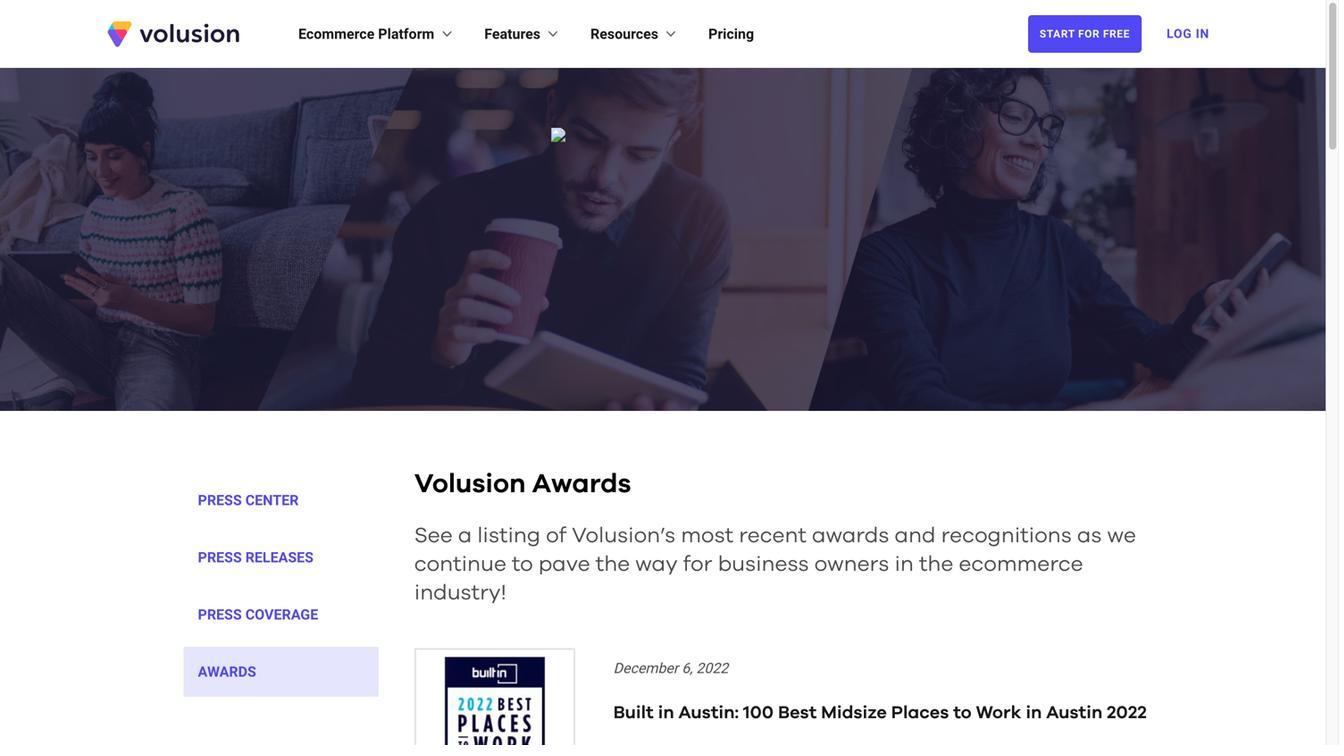 Task type: describe. For each thing, give the bounding box(es) containing it.
continue
[[414, 554, 507, 575]]

listing
[[477, 525, 541, 547]]

business
[[718, 554, 809, 575]]

start
[[1040, 28, 1075, 40]]

press for press releases
[[198, 549, 242, 566]]

ecommerce platform
[[298, 25, 434, 42]]

ecommerce platform button
[[298, 23, 456, 45]]

1 horizontal spatial 2022
[[1107, 704, 1147, 722]]

a
[[458, 525, 472, 547]]

resources
[[591, 25, 658, 42]]

1 vertical spatial to
[[953, 704, 972, 722]]

1 the from the left
[[596, 554, 630, 575]]

in
[[1196, 26, 1210, 41]]

100
[[743, 704, 774, 722]]

as
[[1077, 525, 1102, 547]]

0 horizontal spatial 2022
[[696, 660, 728, 677]]

features button
[[484, 23, 562, 45]]

press center link
[[184, 475, 379, 525]]

2 horizontal spatial in
[[1026, 704, 1042, 722]]

1 horizontal spatial awards
[[532, 471, 631, 498]]

midsize
[[821, 704, 887, 722]]

for
[[683, 554, 713, 575]]

press for press center
[[198, 492, 242, 509]]

logo image
[[414, 648, 575, 745]]

releases
[[245, 549, 314, 566]]

awards
[[812, 525, 889, 547]]

start for free
[[1040, 28, 1130, 40]]

log
[[1167, 26, 1192, 41]]

industry!
[[414, 583, 507, 604]]

awards link
[[184, 647, 379, 697]]

way
[[635, 554, 678, 575]]

austin:
[[679, 704, 739, 722]]

recent
[[739, 525, 807, 547]]

coverage
[[245, 606, 318, 623]]

recognitions
[[941, 525, 1072, 547]]

volusion's
[[572, 525, 676, 547]]

volusion
[[414, 471, 526, 498]]

press hero image image
[[551, 128, 775, 351]]

ecommerce
[[298, 25, 375, 42]]

press releases
[[198, 549, 314, 566]]

start for free link
[[1028, 15, 1142, 53]]

in inside see a listing of volusion's most recent awards and recognitions as we continue to pave the way for business owners in the ecommerce industry!
[[895, 554, 914, 575]]

log in
[[1167, 26, 1210, 41]]

built in austin: 100 best midsize places to work in austin 2022
[[613, 704, 1147, 722]]

platform
[[378, 25, 434, 42]]

we
[[1107, 525, 1136, 547]]



Task type: locate. For each thing, give the bounding box(es) containing it.
log in link
[[1156, 14, 1220, 54]]

press releases link
[[184, 532, 379, 583]]

for
[[1078, 28, 1100, 40]]

see a listing of volusion's most recent awards and recognitions as we continue to pave the way for business owners in the ecommerce industry!
[[414, 525, 1136, 604]]

december 6, 2022
[[613, 660, 728, 677]]

2 the from the left
[[919, 554, 954, 575]]

places
[[891, 704, 949, 722]]

ecommerce
[[959, 554, 1083, 575]]

awards down press coverage
[[198, 663, 256, 680]]

austin
[[1046, 704, 1103, 722]]

press left coverage
[[198, 606, 242, 623]]

awards
[[532, 471, 631, 498], [198, 663, 256, 680]]

0 horizontal spatial the
[[596, 554, 630, 575]]

1 vertical spatial awards
[[198, 663, 256, 680]]

press
[[198, 492, 242, 509], [198, 549, 242, 566], [198, 606, 242, 623]]

press inside 'link'
[[198, 492, 242, 509]]

center
[[245, 492, 299, 509]]

0 vertical spatial awards
[[532, 471, 631, 498]]

awards inside "awards" link
[[198, 663, 256, 680]]

most
[[681, 525, 734, 547]]

6,
[[682, 660, 693, 677]]

0 horizontal spatial in
[[658, 704, 674, 722]]

the
[[596, 554, 630, 575], [919, 554, 954, 575]]

press coverage
[[198, 606, 318, 623]]

awards up 'of'
[[532, 471, 631, 498]]

press left the releases
[[198, 549, 242, 566]]

pricing link
[[709, 23, 754, 45]]

pricing
[[709, 25, 754, 42]]

0 horizontal spatial awards
[[198, 663, 256, 680]]

press for press coverage
[[198, 606, 242, 623]]

to inside see a listing of volusion's most recent awards and recognitions as we continue to pave the way for business owners in the ecommerce industry!
[[512, 554, 533, 575]]

1 horizontal spatial in
[[895, 554, 914, 575]]

the down and
[[919, 554, 954, 575]]

pave
[[538, 554, 590, 575]]

press center
[[198, 492, 299, 509]]

resources button
[[591, 23, 680, 45]]

2022 right 6,
[[696, 660, 728, 677]]

volusion awards
[[414, 471, 631, 498]]

the down volusion's on the bottom of page
[[596, 554, 630, 575]]

work
[[976, 704, 1022, 722]]

in
[[895, 554, 914, 575], [658, 704, 674, 722], [1026, 704, 1042, 722]]

in right the built
[[658, 704, 674, 722]]

best
[[778, 704, 817, 722]]

2 press from the top
[[198, 549, 242, 566]]

of
[[546, 525, 567, 547]]

and
[[895, 525, 936, 547]]

2022 right austin
[[1107, 704, 1147, 722]]

2 vertical spatial press
[[198, 606, 242, 623]]

december
[[613, 660, 678, 677]]

1 press from the top
[[198, 492, 242, 509]]

0 vertical spatial press
[[198, 492, 242, 509]]

1 horizontal spatial to
[[953, 704, 972, 722]]

1 vertical spatial 2022
[[1107, 704, 1147, 722]]

1 vertical spatial press
[[198, 549, 242, 566]]

free
[[1103, 28, 1130, 40]]

in down and
[[895, 554, 914, 575]]

press coverage link
[[184, 590, 379, 640]]

0 vertical spatial 2022
[[696, 660, 728, 677]]

2022
[[696, 660, 728, 677], [1107, 704, 1147, 722]]

3 press from the top
[[198, 606, 242, 623]]

to left work
[[953, 704, 972, 722]]

0 vertical spatial to
[[512, 554, 533, 575]]

features
[[484, 25, 541, 42]]

0 horizontal spatial to
[[512, 554, 533, 575]]

to
[[512, 554, 533, 575], [953, 704, 972, 722]]

press left the center
[[198, 492, 242, 509]]

see
[[414, 525, 453, 547]]

to down listing
[[512, 554, 533, 575]]

in right work
[[1026, 704, 1042, 722]]

built
[[613, 704, 654, 722]]

1 horizontal spatial the
[[919, 554, 954, 575]]

owners
[[814, 554, 889, 575]]



Task type: vqa. For each thing, say whether or not it's contained in the screenshot.
of
yes



